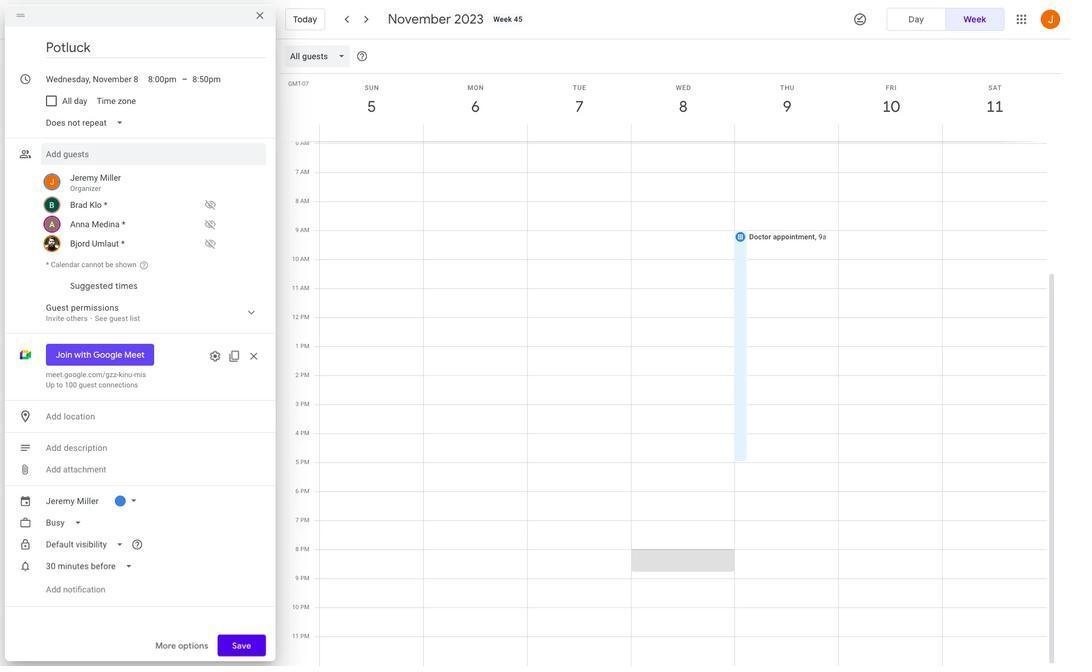 Task type: describe. For each thing, give the bounding box(es) containing it.
tue
[[573, 84, 587, 92]]

time zone button
[[92, 90, 141, 112]]

monday, november 6 element
[[462, 93, 490, 121]]

sun 5
[[365, 84, 379, 117]]

pm for 2 pm
[[301, 372, 310, 379]]

add location button
[[41, 406, 266, 428]]

6 am
[[296, 140, 310, 146]]

am for 8 am
[[300, 198, 310, 204]]

,
[[815, 233, 817, 241]]

6 pm
[[296, 488, 310, 495]]

organizer
[[70, 184, 101, 193]]

all
[[62, 96, 72, 106]]

option group containing day
[[887, 8, 1005, 31]]

shown
[[115, 261, 137, 269]]

pm for 3 pm
[[301, 401, 310, 408]]

all day
[[62, 96, 87, 106]]

notification
[[63, 585, 106, 595]]

5 inside sun 5
[[367, 97, 375, 117]]

07
[[302, 80, 309, 87]]

join with google meet
[[56, 350, 145, 361]]

brad klo *
[[70, 200, 108, 210]]

invite
[[46, 315, 64, 323]]

friday, november 10 element
[[878, 93, 906, 121]]

mis
[[134, 371, 146, 379]]

connections
[[99, 381, 138, 390]]

anna medina *
[[70, 220, 125, 229]]

guest
[[46, 303, 69, 313]]

pm for 12 pm
[[301, 314, 310, 321]]

time
[[97, 96, 116, 106]]

8 for 8 am
[[296, 198, 299, 204]]

7 column header
[[527, 74, 632, 142]]

4
[[296, 430, 299, 437]]

9 inside thu 9
[[783, 97, 791, 117]]

jeremy for jeremy miller
[[46, 497, 75, 506]]

Start date text field
[[46, 72, 139, 86]]

9 for 9 pm
[[296, 575, 299, 582]]

add notification button
[[41, 575, 110, 604]]

8 inside wed 8
[[679, 97, 687, 117]]

7 for 7 am
[[296, 169, 299, 175]]

guest inside meet.google.com/gzz-kinu-mis up to 100 guest connections
[[79, 381, 97, 390]]

sat
[[989, 84, 1003, 92]]

thu 9
[[781, 84, 795, 117]]

0 horizontal spatial 5
[[296, 459, 299, 466]]

Start time text field
[[148, 72, 177, 86]]

calendar
[[51, 261, 80, 269]]

add for add description
[[46, 443, 62, 453]]

anna medina tree item
[[41, 215, 266, 234]]

guest permissions
[[46, 303, 119, 313]]

zone
[[118, 96, 136, 106]]

add attachment
[[46, 465, 106, 475]]

fri
[[886, 84, 898, 92]]

Guests text field
[[46, 143, 261, 165]]

8 column header
[[631, 74, 736, 142]]

gmt-07
[[288, 80, 309, 87]]

–
[[182, 74, 188, 84]]

* left calendar
[[46, 261, 49, 269]]

pm for 5 pm
[[301, 459, 310, 466]]

7 inside tue 7
[[575, 97, 583, 117]]

am for 6 am
[[300, 140, 310, 146]]

7 am
[[296, 169, 310, 175]]

11 for 11 am
[[292, 285, 299, 292]]

3
[[296, 401, 299, 408]]

thursday, november 9 element
[[774, 93, 802, 121]]

brad klo tree item
[[41, 195, 266, 215]]

10 inside column header
[[882, 97, 900, 117]]

appointment
[[774, 233, 815, 241]]

11 am
[[292, 285, 310, 292]]

2
[[296, 372, 299, 379]]

pm for 6 pm
[[301, 488, 310, 495]]

7 pm
[[296, 517, 310, 524]]

show schedule of anna medina image
[[201, 215, 220, 234]]

9 pm
[[296, 575, 310, 582]]

bjord umlaut *
[[70, 239, 125, 249]]

wednesday, november 8 element
[[670, 93, 698, 121]]

add location
[[46, 412, 95, 422]]

join with google meet link
[[46, 344, 154, 366]]

meet.google.com/gzz-
[[46, 371, 119, 379]]

to
[[57, 381, 63, 390]]

am for 9 am
[[300, 227, 310, 233]]

jeremy miller organizer
[[70, 173, 121, 193]]

be
[[106, 261, 113, 269]]

8 pm
[[296, 546, 310, 553]]

11 inside column header
[[986, 97, 1004, 117]]

add description button
[[41, 437, 266, 459]]

miller for jeremy miller organizer
[[100, 173, 121, 183]]

meet
[[124, 350, 145, 361]]

doctor appointment , 9am
[[750, 233, 834, 241]]

add description
[[46, 443, 107, 453]]

mon
[[468, 84, 484, 92]]

thu
[[781, 84, 795, 92]]

attachment
[[63, 465, 106, 475]]

1 pm
[[296, 343, 310, 350]]

november
[[388, 11, 451, 28]]

45
[[514, 15, 523, 24]]

join
[[56, 350, 72, 361]]

guests invited to this event. tree
[[41, 170, 266, 253]]

pm for 11 pm
[[301, 633, 310, 640]]

to element
[[182, 74, 188, 84]]

* for brad klo *
[[104, 200, 108, 210]]

permissions
[[71, 303, 119, 313]]

10 am
[[292, 256, 310, 263]]



Task type: locate. For each thing, give the bounding box(es) containing it.
jeremy
[[70, 173, 98, 183], [46, 497, 75, 506]]

add for add location
[[46, 412, 62, 422]]

suggested times button
[[65, 275, 143, 297]]

option group
[[887, 8, 1005, 31]]

11 down 10 pm
[[292, 633, 299, 640]]

2 vertical spatial 7
[[296, 517, 299, 524]]

today
[[293, 14, 317, 25]]

am down 8 am
[[300, 227, 310, 233]]

4 pm
[[296, 430, 310, 437]]

7 for 7 pm
[[296, 517, 299, 524]]

9 down thu
[[783, 97, 791, 117]]

8 up 9 am
[[296, 198, 299, 204]]

Week radio
[[946, 8, 1005, 31]]

miller down attachment in the left of the page
[[77, 497, 99, 506]]

10 column header
[[839, 74, 944, 142]]

week right day radio
[[964, 14, 987, 25]]

pm right 2
[[301, 372, 310, 379]]

invite others
[[46, 315, 88, 323]]

brad
[[70, 200, 88, 210]]

3 add from the top
[[46, 465, 61, 475]]

12 pm from the top
[[301, 633, 310, 640]]

description
[[64, 443, 107, 453]]

5 down sun
[[367, 97, 375, 117]]

10 for 10 pm
[[292, 604, 299, 611]]

times
[[115, 281, 138, 292]]

pm for 4 pm
[[301, 430, 310, 437]]

4 am from the top
[[300, 227, 310, 233]]

0 vertical spatial 9
[[783, 97, 791, 117]]

1
[[296, 343, 299, 350]]

google
[[93, 350, 122, 361]]

9 am
[[296, 227, 310, 233]]

pm right the 1
[[301, 343, 310, 350]]

10 up 11 am
[[292, 256, 299, 263]]

0 vertical spatial 10
[[882, 97, 900, 117]]

10 for 10 am
[[292, 256, 299, 263]]

add
[[46, 412, 62, 422], [46, 443, 62, 453], [46, 465, 61, 475], [46, 585, 61, 595]]

10 pm
[[292, 604, 310, 611]]

4 add from the top
[[46, 585, 61, 595]]

klo
[[90, 200, 102, 210]]

add inside dropdown button
[[46, 412, 62, 422]]

sat 11
[[986, 84, 1004, 117]]

1 vertical spatial 11
[[292, 285, 299, 292]]

11 for 11 pm
[[292, 633, 299, 640]]

0 vertical spatial miller
[[100, 173, 121, 183]]

6 column header
[[423, 74, 528, 142]]

5 down 4
[[296, 459, 299, 466]]

day
[[909, 14, 925, 25]]

week left 45
[[494, 15, 512, 24]]

7 down tue on the top of the page
[[575, 97, 583, 117]]

bjord
[[70, 239, 90, 249]]

mon 6
[[468, 84, 484, 117]]

0 horizontal spatial miller
[[77, 497, 99, 506]]

pm up the '6 pm'
[[301, 459, 310, 466]]

4 pm from the top
[[301, 401, 310, 408]]

*
[[104, 200, 108, 210], [122, 220, 125, 229], [121, 239, 125, 249], [46, 261, 49, 269]]

add for add attachment
[[46, 465, 61, 475]]

0 vertical spatial guest
[[109, 315, 128, 323]]

sun
[[365, 84, 379, 92]]

guest left list
[[109, 315, 128, 323]]

0 horizontal spatial week
[[494, 15, 512, 24]]

miller inside jeremy miller organizer
[[100, 173, 121, 183]]

Add title text field
[[46, 39, 266, 57]]

up
[[46, 381, 55, 390]]

2 vertical spatial 8
[[296, 546, 299, 553]]

11 column header
[[943, 74, 1048, 142]]

2 vertical spatial 10
[[292, 604, 299, 611]]

pm down 9 pm
[[301, 604, 310, 611]]

1 vertical spatial 5
[[296, 459, 299, 466]]

add left the notification
[[46, 585, 61, 595]]

grid
[[281, 39, 1057, 667]]

time zone
[[97, 96, 136, 106]]

am up 8 am
[[300, 169, 310, 175]]

sunday, november 5 element
[[358, 93, 386, 121]]

pm for 7 pm
[[301, 517, 310, 524]]

7 pm from the top
[[301, 488, 310, 495]]

6 up 7 pm
[[296, 488, 299, 495]]

11 pm
[[292, 633, 310, 640]]

1 vertical spatial 9
[[296, 227, 299, 233]]

jeremy miller, organizer tree item
[[41, 170, 266, 195]]

guest down meet.google.com/gzz-
[[79, 381, 97, 390]]

am up the 12 pm
[[300, 285, 310, 292]]

6 down the mon at left
[[471, 97, 479, 117]]

am for 7 am
[[300, 169, 310, 175]]

1 horizontal spatial guest
[[109, 315, 128, 323]]

week for week 45
[[494, 15, 512, 24]]

9 up 10 am
[[296, 227, 299, 233]]

cannot
[[81, 261, 104, 269]]

miller
[[100, 173, 121, 183], [77, 497, 99, 506]]

2 pm
[[296, 372, 310, 379]]

9 pm from the top
[[301, 546, 310, 553]]

* right 'medina'
[[122, 220, 125, 229]]

5 pm
[[296, 459, 310, 466]]

1 horizontal spatial 5
[[367, 97, 375, 117]]

pm right 4
[[301, 430, 310, 437]]

* right umlaut in the left top of the page
[[121, 239, 125, 249]]

1 vertical spatial 7
[[296, 169, 299, 175]]

1 vertical spatial 10
[[292, 256, 299, 263]]

jeremy inside jeremy miller organizer
[[70, 173, 98, 183]]

see guest list
[[95, 315, 140, 323]]

day
[[74, 96, 87, 106]]

11 up 12
[[292, 285, 299, 292]]

8 down 7 pm
[[296, 546, 299, 553]]

Day radio
[[887, 8, 947, 31]]

meet.google.com/gzz-kinu-mis up to 100 guest connections
[[46, 371, 146, 390]]

2 vertical spatial 9
[[296, 575, 299, 582]]

week for week
[[964, 14, 987, 25]]

* inside anna medina tree item
[[122, 220, 125, 229]]

* for bjord umlaut *
[[121, 239, 125, 249]]

pm down 8 pm
[[301, 575, 310, 582]]

1 horizontal spatial week
[[964, 14, 987, 25]]

8 for 8 pm
[[296, 546, 299, 553]]

5 column header
[[319, 74, 424, 142]]

umlaut
[[92, 239, 119, 249]]

100
[[65, 381, 77, 390]]

miller up organizer
[[100, 173, 121, 183]]

guest
[[109, 315, 128, 323], [79, 381, 97, 390]]

kinu-
[[119, 371, 134, 379]]

1 vertical spatial 8
[[296, 198, 299, 204]]

2 vertical spatial 11
[[292, 633, 299, 640]]

8 am
[[296, 198, 310, 204]]

pm down the '6 pm'
[[301, 517, 310, 524]]

2023
[[455, 11, 484, 28]]

3 am from the top
[[300, 198, 310, 204]]

1 vertical spatial 6
[[296, 140, 299, 146]]

10 up 11 pm in the left of the page
[[292, 604, 299, 611]]

am for 10 am
[[300, 256, 310, 263]]

suggested times
[[70, 281, 138, 292]]

suggested
[[70, 281, 113, 292]]

pm up 7 pm
[[301, 488, 310, 495]]

9 for 9 am
[[296, 227, 299, 233]]

6 am from the top
[[300, 285, 310, 292]]

medina
[[92, 220, 120, 229]]

6 up '7 am'
[[296, 140, 299, 146]]

1 horizontal spatial miller
[[100, 173, 121, 183]]

pm for 10 pm
[[301, 604, 310, 611]]

add up "add attachment" at the bottom left of the page
[[46, 443, 62, 453]]

am up 9 am
[[300, 198, 310, 204]]

6 inside mon 6
[[471, 97, 479, 117]]

10 pm from the top
[[301, 575, 310, 582]]

add left attachment in the left of the page
[[46, 465, 61, 475]]

pm down 7 pm
[[301, 546, 310, 553]]

2 add from the top
[[46, 443, 62, 453]]

1 vertical spatial guest
[[79, 381, 97, 390]]

7 up 8 am
[[296, 169, 299, 175]]

10
[[882, 97, 900, 117], [292, 256, 299, 263], [292, 604, 299, 611]]

doctor
[[750, 233, 772, 241]]

others
[[66, 315, 88, 323]]

am down 9 am
[[300, 256, 310, 263]]

fri 10
[[882, 84, 900, 117]]

wed 8
[[676, 84, 692, 117]]

with
[[74, 350, 91, 361]]

11 pm from the top
[[301, 604, 310, 611]]

saturday, november 11 element
[[982, 93, 1010, 121]]

* calendar cannot be shown
[[46, 261, 137, 269]]

8 down wed
[[679, 97, 687, 117]]

1 vertical spatial jeremy
[[46, 497, 75, 506]]

* inside bjord umlaut tree item
[[121, 239, 125, 249]]

3 pm
[[296, 401, 310, 408]]

pm right 12
[[301, 314, 310, 321]]

0 horizontal spatial guest
[[79, 381, 97, 390]]

9 up 10 pm
[[296, 575, 299, 582]]

jeremy for jeremy miller organizer
[[70, 173, 98, 183]]

11 down sat
[[986, 97, 1004, 117]]

5 am from the top
[[300, 256, 310, 263]]

bjord umlaut tree item
[[41, 234, 266, 253]]

today button
[[286, 5, 325, 34]]

week inside "radio"
[[964, 14, 987, 25]]

tue 7
[[573, 84, 587, 117]]

jeremy up organizer
[[70, 173, 98, 183]]

pm for 8 pm
[[301, 546, 310, 553]]

tuesday, november 7 element
[[566, 93, 594, 121]]

End time text field
[[192, 72, 222, 86]]

9
[[783, 97, 791, 117], [296, 227, 299, 233], [296, 575, 299, 582]]

8 pm from the top
[[301, 517, 310, 524]]

location
[[64, 412, 95, 422]]

None field
[[286, 45, 355, 67], [41, 112, 133, 134], [41, 512, 91, 534], [41, 534, 133, 556], [41, 556, 142, 578], [286, 45, 355, 67], [41, 112, 133, 134], [41, 512, 91, 534], [41, 534, 133, 556], [41, 556, 142, 578]]

7 down the '6 pm'
[[296, 517, 299, 524]]

miller for jeremy miller
[[77, 497, 99, 506]]

* for anna medina *
[[122, 220, 125, 229]]

1 pm from the top
[[301, 314, 310, 321]]

2 am from the top
[[300, 169, 310, 175]]

pm down 10 pm
[[301, 633, 310, 640]]

* right klo
[[104, 200, 108, 210]]

12 pm
[[292, 314, 310, 321]]

1 vertical spatial miller
[[77, 497, 99, 506]]

* inside brad klo tree item
[[104, 200, 108, 210]]

6 for 6 pm
[[296, 488, 299, 495]]

0 vertical spatial 11
[[986, 97, 1004, 117]]

november 2023
[[388, 11, 484, 28]]

0 vertical spatial 5
[[367, 97, 375, 117]]

jeremy down "add attachment" at the bottom left of the page
[[46, 497, 75, 506]]

show schedule of brad klo image
[[201, 195, 220, 215]]

anna
[[70, 220, 90, 229]]

am
[[300, 140, 310, 146], [300, 169, 310, 175], [300, 198, 310, 204], [300, 227, 310, 233], [300, 256, 310, 263], [300, 285, 310, 292]]

11
[[986, 97, 1004, 117], [292, 285, 299, 292], [292, 633, 299, 640]]

add notification
[[46, 585, 106, 595]]

1 am from the top
[[300, 140, 310, 146]]

am up '7 am'
[[300, 140, 310, 146]]

9 column header
[[735, 74, 840, 142]]

2 pm from the top
[[301, 343, 310, 350]]

0 vertical spatial 7
[[575, 97, 583, 117]]

pm for 9 pm
[[301, 575, 310, 582]]

grid containing 5
[[281, 39, 1057, 667]]

5 pm from the top
[[301, 430, 310, 437]]

show schedule of bjord umlaut image
[[201, 234, 220, 253]]

add inside dropdown button
[[46, 443, 62, 453]]

pm for 1 pm
[[301, 343, 310, 350]]

3 pm from the top
[[301, 372, 310, 379]]

add for add notification
[[46, 585, 61, 595]]

9am
[[819, 233, 834, 241]]

add attachment button
[[41, 459, 111, 481]]

0 vertical spatial jeremy
[[70, 173, 98, 183]]

pm right 3
[[301, 401, 310, 408]]

see
[[95, 315, 107, 323]]

week 45
[[494, 15, 523, 24]]

1 add from the top
[[46, 412, 62, 422]]

6 for 6 am
[[296, 140, 299, 146]]

6
[[471, 97, 479, 117], [296, 140, 299, 146], [296, 488, 299, 495]]

list
[[130, 315, 140, 323]]

2 vertical spatial 6
[[296, 488, 299, 495]]

0 vertical spatial 6
[[471, 97, 479, 117]]

am for 11 am
[[300, 285, 310, 292]]

7
[[575, 97, 583, 117], [296, 169, 299, 175], [296, 517, 299, 524]]

10 down fri
[[882, 97, 900, 117]]

0 vertical spatial 8
[[679, 97, 687, 117]]

add left location
[[46, 412, 62, 422]]

6 pm from the top
[[301, 459, 310, 466]]



Task type: vqa. For each thing, say whether or not it's contained in the screenshot.
booked within the scheduling window limit the time range that appointments can be booked
no



